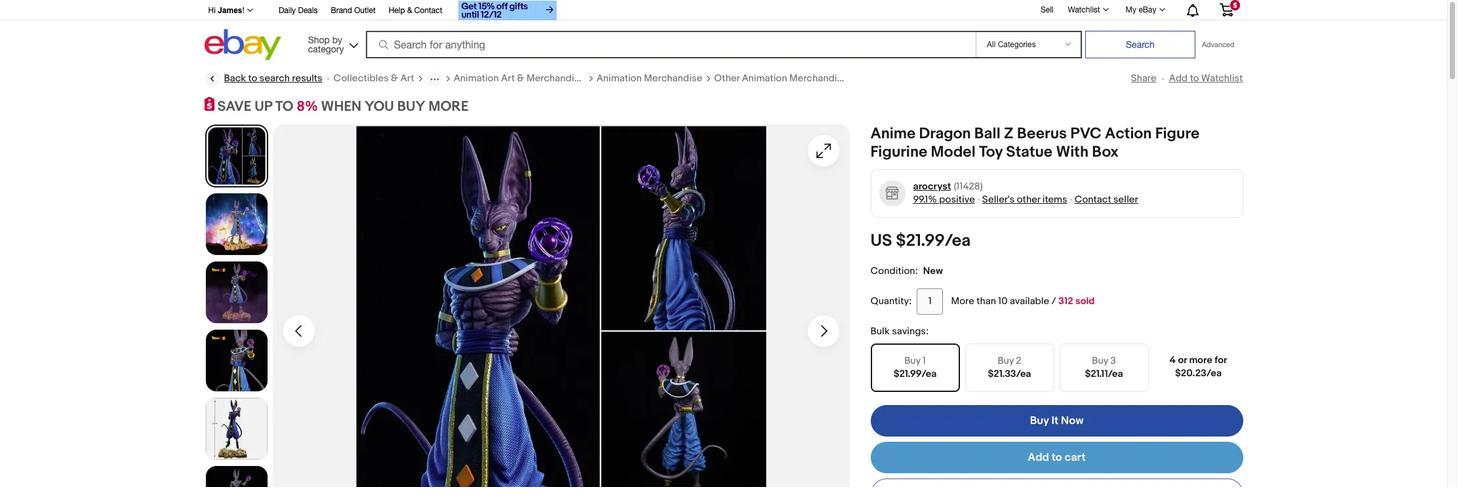 Task type: describe. For each thing, give the bounding box(es) containing it.
add to watchlist
[[1170, 72, 1244, 85]]

advanced
[[1203, 41, 1235, 49]]

anime dragon ball z beerus pvc action figure figurine model toy statue with box - picture 1 of 9 image
[[273, 124, 850, 487]]

buy it now link
[[871, 405, 1244, 437]]

us
[[871, 231, 893, 251]]

4
[[1170, 354, 1176, 366]]

sold
[[1076, 295, 1095, 307]]

picture 3 of 9 image
[[206, 261, 267, 323]]

help & contact
[[389, 6, 443, 15]]

seller
[[1114, 193, 1139, 206]]

account navigation
[[201, 0, 1244, 22]]

buy for it
[[1030, 414, 1049, 427]]

buy 2 $21.33/ea
[[988, 355, 1032, 380]]

it
[[1052, 414, 1059, 427]]

arocryst (11428)
[[914, 180, 983, 193]]

get an extra 15% off image
[[458, 1, 557, 20]]

arocryst image
[[879, 180, 906, 207]]

more than 10 available / 312 sold
[[952, 295, 1095, 307]]

outlet
[[354, 6, 376, 15]]

anime dragon ball z beerus pvc action figure figurine model toy statue with box
[[871, 124, 1200, 161]]

5 link
[[1212, 0, 1242, 19]]

brand outlet
[[331, 6, 376, 15]]

to
[[275, 98, 294, 115]]

dragon
[[920, 124, 971, 143]]

1 art from the left
[[400, 72, 414, 85]]

daily deals link
[[279, 4, 318, 18]]

buy for 3
[[1093, 355, 1109, 367]]

brand outlet link
[[331, 4, 376, 18]]

ball
[[975, 124, 1001, 143]]

(11428)
[[954, 180, 983, 193]]

add for add to watchlist
[[1170, 72, 1188, 85]]

shop by category banner
[[201, 0, 1244, 64]]

buy
[[397, 98, 426, 115]]

more
[[429, 98, 469, 115]]

james
[[218, 6, 242, 15]]

add for add to cart
[[1028, 451, 1050, 464]]

hi james !
[[208, 6, 245, 15]]

arocryst
[[914, 180, 952, 193]]

3
[[1111, 355, 1116, 367]]

search
[[260, 72, 290, 85]]

cart
[[1065, 451, 1086, 464]]

to for search
[[248, 72, 257, 85]]

new
[[924, 265, 943, 277]]

collectibles & art
[[334, 72, 414, 85]]

advanced link
[[1196, 31, 1242, 58]]

99.1%
[[914, 193, 937, 206]]

daily
[[279, 6, 296, 15]]

seller's
[[983, 193, 1015, 206]]

3 merchandise from the left
[[790, 72, 848, 85]]

to for watchlist
[[1190, 72, 1200, 85]]

shop
[[308, 34, 330, 45]]

when
[[321, 98, 362, 115]]

!
[[242, 6, 245, 15]]

anime
[[871, 124, 916, 143]]

animation art & merchandise
[[454, 72, 585, 85]]

other animation merchandise
[[714, 72, 848, 85]]

picture 5 of 9 image
[[206, 398, 267, 460]]

my ebay
[[1126, 5, 1157, 14]]

watchlist link
[[1061, 2, 1115, 18]]

animation for animation art & merchandise
[[454, 72, 499, 85]]

other
[[714, 72, 740, 85]]

than
[[977, 295, 997, 307]]

save
[[217, 98, 252, 115]]

action
[[1106, 124, 1152, 143]]

category
[[308, 44, 344, 54]]

1 merchandise from the left
[[527, 72, 585, 85]]

help
[[389, 6, 405, 15]]

model
[[931, 143, 976, 161]]

seller's other items
[[983, 193, 1068, 206]]

condition: new
[[871, 265, 943, 277]]

condition:
[[871, 265, 918, 277]]

share button
[[1132, 72, 1157, 85]]

share
[[1132, 72, 1157, 85]]

seller's other items link
[[983, 193, 1068, 206]]

or
[[1179, 354, 1188, 366]]

sell link
[[1035, 5, 1060, 14]]

3 animation from the left
[[742, 72, 788, 85]]

z
[[1004, 124, 1014, 143]]



Task type: vqa. For each thing, say whether or not it's contained in the screenshot.
Brand on the top left of page
yes



Task type: locate. For each thing, give the bounding box(es) containing it.
0 horizontal spatial art
[[400, 72, 414, 85]]

pvc
[[1071, 124, 1102, 143]]

0 horizontal spatial &
[[391, 72, 398, 85]]

add to watchlist link
[[1170, 72, 1244, 85]]

save up to 8% when you buy more
[[217, 98, 469, 115]]

buy for 2
[[998, 355, 1014, 367]]

add to cart link
[[871, 442, 1244, 473]]

99.1% positive link
[[914, 193, 975, 206]]

items
[[1043, 193, 1068, 206]]

figurine
[[871, 143, 928, 161]]

sell
[[1041, 5, 1054, 14]]

to down advanced link on the top right
[[1190, 72, 1200, 85]]

$21.99/ea down 1
[[894, 368, 937, 380]]

8%
[[297, 98, 318, 115]]

ebay
[[1139, 5, 1157, 14]]

add to cart
[[1028, 451, 1086, 464]]

by
[[332, 34, 343, 45]]

with
[[1056, 143, 1089, 161]]

add left cart
[[1028, 451, 1050, 464]]

other
[[1017, 193, 1041, 206]]

you
[[365, 98, 394, 115]]

help & contact link
[[389, 4, 443, 18]]

$20.23/ea
[[1176, 367, 1222, 380]]

1 vertical spatial watchlist
[[1202, 72, 1244, 85]]

5
[[1234, 1, 1238, 9]]

picture 2 of 9 image
[[206, 193, 267, 255]]

watchlist inside account navigation
[[1068, 5, 1101, 14]]

0 vertical spatial contact
[[415, 6, 443, 15]]

None submit
[[1086, 31, 1196, 58]]

buy inside buy 3 $21.11/ea
[[1093, 355, 1109, 367]]

& for contact
[[407, 6, 412, 15]]

0 vertical spatial watchlist
[[1068, 5, 1101, 14]]

animation
[[454, 72, 499, 85], [597, 72, 642, 85], [742, 72, 788, 85]]

add right share button
[[1170, 72, 1188, 85]]

to left cart
[[1052, 451, 1063, 464]]

quantity:
[[871, 295, 912, 307]]

buy
[[905, 355, 921, 367], [998, 355, 1014, 367], [1093, 355, 1109, 367], [1030, 414, 1049, 427]]

bulk
[[871, 325, 890, 338]]

Search for anything text field
[[368, 32, 974, 57]]

312
[[1059, 295, 1074, 307]]

& inside account navigation
[[407, 6, 412, 15]]

shop by category button
[[302, 29, 361, 57]]

my
[[1126, 5, 1137, 14]]

1 vertical spatial $21.99/ea
[[894, 368, 937, 380]]

for
[[1215, 354, 1228, 366]]

0 horizontal spatial animation
[[454, 72, 499, 85]]

contact seller
[[1075, 193, 1139, 206]]

more
[[1190, 354, 1213, 366]]

2
[[1016, 355, 1022, 367]]

0 vertical spatial $21.99/ea
[[896, 231, 971, 251]]

1 horizontal spatial contact
[[1075, 193, 1112, 206]]

1 horizontal spatial animation
[[597, 72, 642, 85]]

collectibles
[[334, 72, 389, 85]]

10
[[999, 295, 1008, 307]]

up
[[255, 98, 272, 115]]

us $21.99/ea
[[871, 231, 971, 251]]

buy it now
[[1030, 414, 1084, 427]]

animation art & merchandise link
[[454, 72, 585, 85]]

2 art from the left
[[501, 72, 515, 85]]

1 horizontal spatial watchlist
[[1202, 72, 1244, 85]]

4 or more for $20.23/ea
[[1170, 354, 1228, 380]]

back
[[224, 72, 246, 85]]

daily deals
[[279, 6, 318, 15]]

$21.99/ea up new
[[896, 231, 971, 251]]

1 horizontal spatial &
[[407, 6, 412, 15]]

my ebay link
[[1119, 2, 1171, 18]]

box
[[1093, 143, 1119, 161]]

Quantity: text field
[[917, 288, 944, 315]]

buy left it
[[1030, 414, 1049, 427]]

add inside 'link'
[[1028, 451, 1050, 464]]

0 horizontal spatial add
[[1028, 451, 1050, 464]]

picture 1 of 9 image
[[206, 126, 267, 186]]

buy 1 $21.99/ea
[[894, 355, 937, 380]]

arocryst link
[[914, 180, 952, 193]]

0 horizontal spatial watchlist
[[1068, 5, 1101, 14]]

available
[[1010, 295, 1050, 307]]

buy inside 'buy 2 $21.33/ea'
[[998, 355, 1014, 367]]

brand
[[331, 6, 352, 15]]

contact seller link
[[1075, 193, 1139, 206]]

animation up more
[[454, 72, 499, 85]]

animation down search for anything text field
[[597, 72, 642, 85]]

watchlist right sell
[[1068, 5, 1101, 14]]

to for cart
[[1052, 451, 1063, 464]]

$21.33/ea
[[988, 368, 1032, 380]]

$21.99/ea
[[896, 231, 971, 251], [894, 368, 937, 380]]

0 horizontal spatial contact
[[415, 6, 443, 15]]

positive
[[940, 193, 975, 206]]

watchlist down advanced link on the top right
[[1202, 72, 1244, 85]]

contact right help
[[415, 6, 443, 15]]

1 vertical spatial add
[[1028, 451, 1050, 464]]

buy for 1
[[905, 355, 921, 367]]

2 animation from the left
[[597, 72, 642, 85]]

contact left seller
[[1075, 193, 1112, 206]]

results
[[292, 72, 323, 85]]

animation right other
[[742, 72, 788, 85]]

back to search results link
[[204, 71, 323, 87]]

1 animation from the left
[[454, 72, 499, 85]]

0 horizontal spatial merchandise
[[527, 72, 585, 85]]

bulk savings:
[[871, 325, 929, 338]]

toy
[[979, 143, 1003, 161]]

1 vertical spatial contact
[[1075, 193, 1112, 206]]

beerus
[[1018, 124, 1067, 143]]

back to search results
[[224, 72, 323, 85]]

to right back
[[248, 72, 257, 85]]

animation for animation merchandise
[[597, 72, 642, 85]]

buy inside buy 1 $21.99/ea
[[905, 355, 921, 367]]

other animation merchandise link
[[714, 72, 848, 85]]

1 horizontal spatial to
[[1052, 451, 1063, 464]]

contact inside account navigation
[[415, 6, 443, 15]]

buy left 3
[[1093, 355, 1109, 367]]

2 merchandise from the left
[[644, 72, 703, 85]]

&
[[407, 6, 412, 15], [391, 72, 398, 85], [517, 72, 525, 85]]

& for art
[[391, 72, 398, 85]]

none submit inside shop by category banner
[[1086, 31, 1196, 58]]

picture 4 of 9 image
[[206, 330, 267, 391]]

2 horizontal spatial &
[[517, 72, 525, 85]]

2 horizontal spatial animation
[[742, 72, 788, 85]]

buy left 1
[[905, 355, 921, 367]]

$21.11/ea
[[1085, 368, 1123, 380]]

watchlist
[[1068, 5, 1101, 14], [1202, 72, 1244, 85]]

0 vertical spatial add
[[1170, 72, 1188, 85]]

animation merchandise
[[597, 72, 703, 85]]

2 horizontal spatial to
[[1190, 72, 1200, 85]]

1 horizontal spatial art
[[501, 72, 515, 85]]

merchandise
[[527, 72, 585, 85], [644, 72, 703, 85], [790, 72, 848, 85]]

1 horizontal spatial add
[[1170, 72, 1188, 85]]

now
[[1061, 414, 1084, 427]]

2 horizontal spatial merchandise
[[790, 72, 848, 85]]

figure
[[1156, 124, 1200, 143]]

buy left 2
[[998, 355, 1014, 367]]

0 horizontal spatial to
[[248, 72, 257, 85]]

buy 3 $21.11/ea
[[1085, 355, 1123, 380]]

1 horizontal spatial merchandise
[[644, 72, 703, 85]]

more
[[952, 295, 975, 307]]



